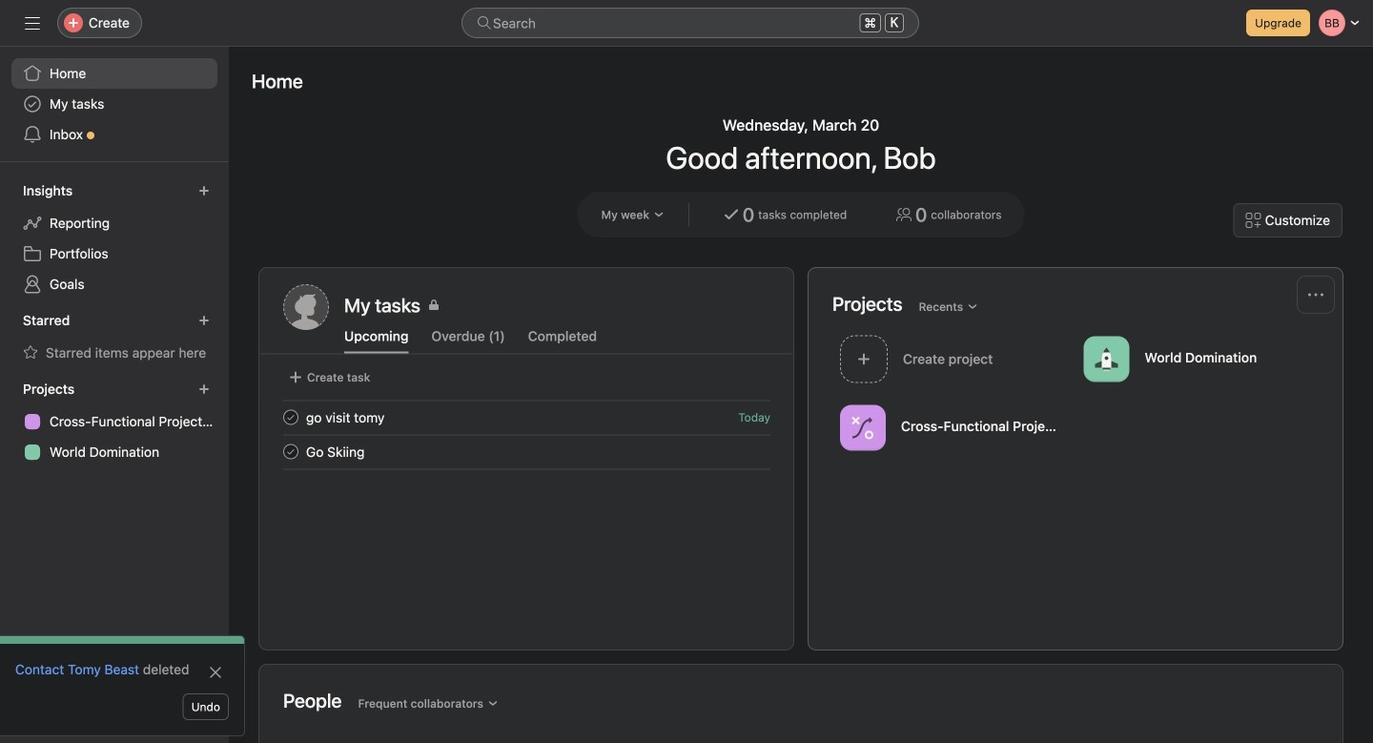 Task type: vqa. For each thing, say whether or not it's contained in the screenshot.
first mark complete icon
yes



Task type: locate. For each thing, give the bounding box(es) containing it.
1 vertical spatial mark complete image
[[279, 440, 302, 463]]

close image
[[208, 665, 223, 680]]

mark complete image down mark complete option
[[279, 440, 302, 463]]

list item
[[260, 400, 794, 434], [260, 434, 794, 469]]

starred element
[[0, 303, 229, 372]]

2 mark complete image from the top
[[279, 440, 302, 463]]

mark complete image up mark complete checkbox
[[279, 406, 302, 429]]

None field
[[462, 8, 920, 38]]

mark complete image
[[279, 406, 302, 429], [279, 440, 302, 463]]

line_and_symbols image
[[852, 416, 875, 439]]

2 list item from the top
[[260, 434, 794, 469]]

0 vertical spatial mark complete image
[[279, 406, 302, 429]]

insights element
[[0, 174, 229, 303]]

mark complete image for mark complete checkbox
[[279, 440, 302, 463]]

1 mark complete image from the top
[[279, 406, 302, 429]]

1 list item from the top
[[260, 400, 794, 434]]

projects element
[[0, 372, 229, 471]]

global element
[[0, 47, 229, 161]]



Task type: describe. For each thing, give the bounding box(es) containing it.
Search tasks, projects, and more text field
[[462, 8, 920, 38]]

Mark complete checkbox
[[279, 440, 302, 463]]

rocket image
[[1096, 348, 1118, 371]]

new insights image
[[198, 185, 210, 196]]

new project or portfolio image
[[198, 383, 210, 395]]

add items to starred image
[[198, 315, 210, 326]]

Mark complete checkbox
[[279, 406, 302, 429]]

add profile photo image
[[283, 284, 329, 330]]

hide sidebar image
[[25, 15, 40, 31]]

mark complete image for mark complete option
[[279, 406, 302, 429]]



